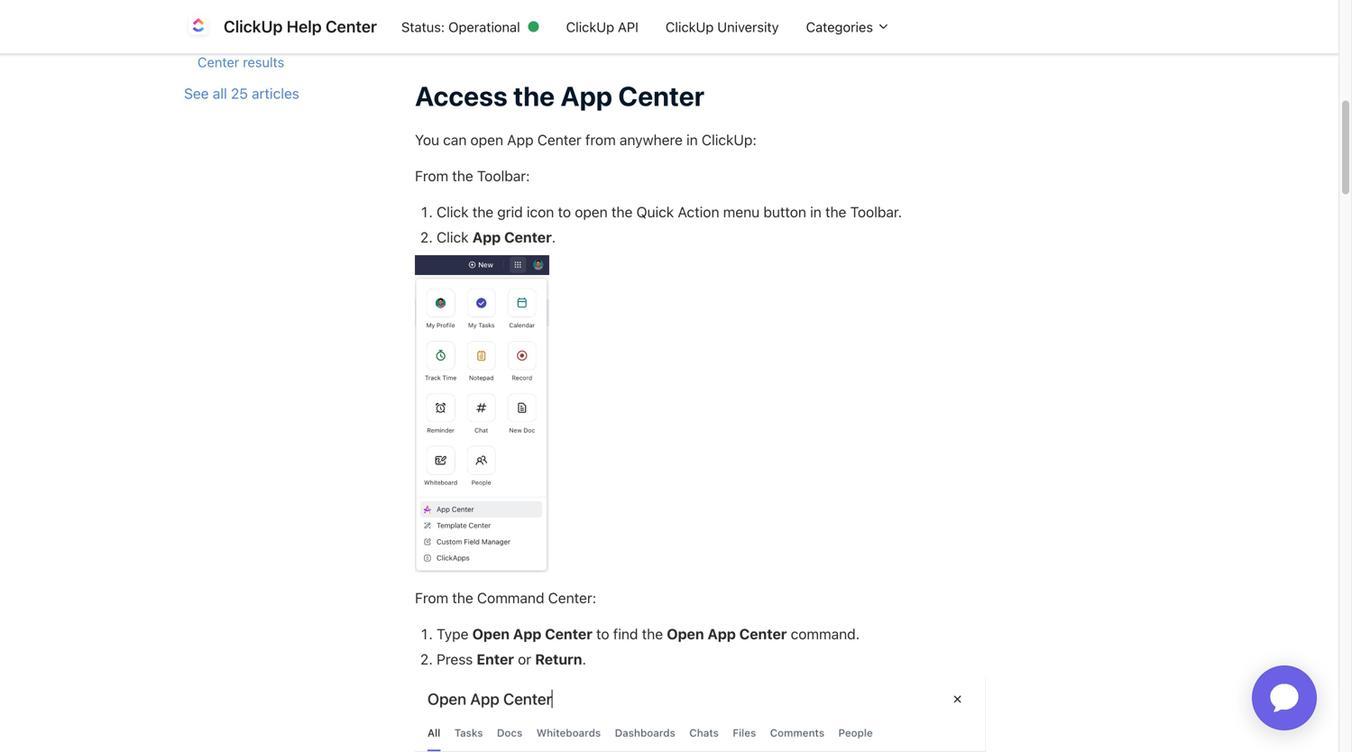Task type: locate. For each thing, give the bounding box(es) containing it.
center down icon
[[504, 229, 552, 246]]

0 horizontal spatial .
[[552, 229, 556, 246]]

1 horizontal spatial clickup
[[566, 19, 614, 35]]

1 horizontal spatial open
[[575, 203, 608, 221]]

press
[[437, 651, 473, 668]]

to
[[558, 203, 571, 221], [596, 625, 609, 643]]

2 from from the top
[[415, 589, 448, 607]]

open
[[472, 625, 510, 643], [667, 625, 704, 643]]

can down but
[[640, 15, 664, 32]]

1 horizontal spatial open
[[667, 625, 704, 643]]

to inside click the grid icon to open the quick action menu button in the toolbar. click app center .
[[558, 203, 571, 221]]

and right admins,
[[547, 15, 571, 32]]

app up toolbar:
[[507, 131, 534, 148]]

view
[[514, 0, 543, 10]]

in
[[686, 131, 698, 148], [810, 203, 822, 221]]

grid
[[497, 203, 523, 221]]

can right the you
[[443, 131, 467, 148]]

command
[[285, 34, 349, 50], [477, 589, 544, 607]]

application
[[1230, 644, 1339, 752]]

app
[[572, 0, 599, 10], [561, 80, 613, 112], [507, 131, 534, 148], [472, 229, 501, 246], [513, 625, 541, 643], [708, 625, 736, 643]]

clickup university
[[666, 19, 779, 35]]

status:
[[401, 19, 445, 35]]

0 vertical spatial click
[[437, 203, 469, 221]]

2 horizontal spatial clickup
[[666, 19, 714, 35]]

open right find
[[667, 625, 704, 643]]

2 horizontal spatial can
[[640, 15, 664, 32]]

click
[[437, 203, 469, 221], [437, 229, 469, 246]]

1 vertical spatial in
[[810, 203, 822, 221]]

to left find
[[596, 625, 609, 643]]

in right menu button
[[810, 203, 822, 221]]

open
[[470, 131, 503, 148], [575, 203, 608, 221]]

open up the from the toolbar:
[[470, 131, 503, 148]]

clickup api
[[566, 19, 639, 35]]

0 vertical spatial to
[[558, 203, 571, 221]]

owners,
[[437, 15, 488, 32]]

1 vertical spatial can
[[640, 15, 664, 32]]

app down "grid"
[[472, 229, 501, 246]]

0 horizontal spatial open
[[472, 625, 510, 643]]

can
[[486, 0, 510, 10], [640, 15, 664, 32], [443, 131, 467, 148]]

open up "enter"
[[472, 625, 510, 643]]

anywhere
[[620, 131, 683, 148]]

see all 25 articles link
[[184, 85, 299, 102]]

clickup down only
[[666, 19, 714, 35]]

the left toolbar:
[[452, 167, 473, 185]]

1 horizontal spatial and
[[547, 15, 571, 32]]

0 horizontal spatial can
[[443, 131, 467, 148]]

clickup for clickup university
[[666, 19, 714, 35]]

apps.
[[724, 15, 760, 32]]

app up members
[[572, 0, 599, 10]]

1 vertical spatial .
[[582, 651, 586, 668]]

the right find
[[642, 625, 663, 643]]

0 vertical spatial .
[[552, 229, 556, 246]]

1 horizontal spatial command
[[477, 589, 544, 607]]

1 open from the left
[[472, 625, 510, 643]]

open right icon
[[575, 203, 608, 221]]

the left "grid"
[[472, 203, 494, 221]]

.
[[552, 229, 556, 246], [582, 651, 586, 668]]

workspace
[[710, 0, 783, 10]]

0 vertical spatial in
[[686, 131, 698, 148]]

. down icon
[[552, 229, 556, 246]]

help
[[287, 17, 322, 36]]

0 vertical spatial can
[[486, 0, 510, 10]]

from up type
[[415, 589, 448, 607]]

0 horizontal spatial command
[[285, 34, 349, 50]]

and
[[547, 15, 571, 32], [227, 34, 250, 50]]

1 vertical spatial to
[[596, 625, 609, 643]]

0 horizontal spatial to
[[558, 203, 571, 221]]

1 vertical spatial and
[[227, 34, 250, 50]]

center
[[326, 17, 377, 36], [198, 54, 239, 70], [618, 80, 705, 112], [537, 131, 582, 148], [504, 229, 552, 246], [545, 625, 593, 643], [739, 625, 787, 643]]

clickup api link
[[553, 10, 652, 44]]

only
[[679, 0, 706, 10]]

0 vertical spatial open
[[470, 131, 503, 148]]

. right 'or'
[[582, 651, 586, 668]]

clickup up "results"
[[224, 17, 283, 36]]

0 horizontal spatial in
[[686, 131, 698, 148]]

but
[[653, 0, 675, 10]]

clickup left api
[[566, 19, 614, 35]]

. inside type open app center to find the open app center command. press enter or return .
[[582, 651, 586, 668]]

center inside sort and filter command center results
[[198, 54, 239, 70]]

api
[[618, 19, 639, 35]]

1 horizontal spatial in
[[810, 203, 822, 221]]

quick
[[636, 203, 674, 221]]

center inside click the grid icon to open the quick action menu button in the toolbar. click app center .
[[504, 229, 552, 246]]

status: operational
[[401, 19, 520, 35]]

the up you can open app center from anywhere in clickup:
[[513, 80, 555, 112]]

0 vertical spatial command
[[285, 34, 349, 50]]

1 horizontal spatial to
[[596, 625, 609, 643]]

the right view in the left top of the page
[[547, 0, 568, 10]]

0 horizontal spatial clickup
[[224, 17, 283, 36]]

2 vertical spatial can
[[443, 131, 467, 148]]

clickup for clickup api
[[566, 19, 614, 35]]

center down sort
[[198, 54, 239, 70]]

categories
[[806, 19, 877, 35]]

return
[[535, 651, 582, 668]]

from down the you
[[415, 167, 448, 185]]

clickup help center link
[[184, 12, 388, 41]]

to right icon
[[558, 203, 571, 221]]

1 from from the top
[[415, 167, 448, 185]]

enter
[[477, 651, 514, 668]]

can up operational
[[486, 0, 510, 10]]

sort and filter command center results link
[[184, 25, 372, 79]]

1 horizontal spatial .
[[582, 651, 586, 668]]

or
[[518, 651, 531, 668]]

find
[[613, 625, 638, 643]]

center,
[[602, 0, 650, 10]]

0 horizontal spatial and
[[227, 34, 250, 50]]

you can open app center from anywhere in clickup:
[[415, 131, 757, 148]]

type
[[437, 625, 469, 643]]

center:
[[548, 589, 596, 607]]

to for open
[[558, 203, 571, 221]]

connect
[[667, 15, 721, 32]]

clickup help center
[[224, 17, 377, 36]]

1 vertical spatial open
[[575, 203, 608, 221]]

from
[[415, 167, 448, 185], [415, 589, 448, 607]]

clickup
[[224, 17, 283, 36], [566, 19, 614, 35], [666, 19, 714, 35]]

icon
[[527, 203, 554, 221]]

0 horizontal spatial open
[[470, 131, 503, 148]]

can view the app center, but only workspace owners, admins, and members can connect apps.
[[437, 0, 783, 32]]

0 vertical spatial and
[[547, 15, 571, 32]]

0 vertical spatial from
[[415, 167, 448, 185]]

filter
[[254, 34, 282, 50]]

from the command center:
[[415, 589, 596, 607]]

the
[[547, 0, 568, 10], [513, 80, 555, 112], [452, 167, 473, 185], [472, 203, 494, 221], [611, 203, 633, 221], [825, 203, 846, 221], [452, 589, 473, 607], [642, 625, 663, 643]]

1 vertical spatial click
[[437, 229, 469, 246]]

in left the clickup:
[[686, 131, 698, 148]]

and right sort
[[227, 34, 250, 50]]

the left the "quick"
[[611, 203, 633, 221]]

to inside type open app center to find the open app center command. press enter or return .
[[596, 625, 609, 643]]

to for find
[[596, 625, 609, 643]]

1 vertical spatial from
[[415, 589, 448, 607]]

and inside sort and filter command center results
[[227, 34, 250, 50]]

action
[[678, 203, 719, 221]]



Task type: describe. For each thing, give the bounding box(es) containing it.
clickup:
[[702, 131, 757, 148]]

admins,
[[492, 15, 543, 32]]

access
[[415, 80, 508, 112]]

the left toolbar.
[[825, 203, 846, 221]]

and inside can view the app center, but only workspace owners, admins, and members can connect apps.
[[547, 15, 571, 32]]

the inside type open app center to find the open app center command. press enter or return .
[[642, 625, 663, 643]]

1 vertical spatial command
[[477, 589, 544, 607]]

clickup university link
[[652, 10, 792, 44]]

in inside click the grid icon to open the quick action menu button in the toolbar. click app center .
[[810, 203, 822, 221]]

categories button
[[792, 10, 904, 44]]

app inside can view the app center, but only workspace owners, admins, and members can connect apps.
[[572, 0, 599, 10]]

from for from the toolbar:
[[415, 167, 448, 185]]

screenshot of the toolbar quick action menu. image
[[415, 255, 549, 573]]

from for from the command center:
[[415, 589, 448, 607]]

from the toolbar:
[[415, 167, 530, 185]]

1 click from the top
[[437, 203, 469, 221]]

center left command. in the bottom right of the page
[[739, 625, 787, 643]]

toolbar.
[[850, 203, 902, 221]]

clickup help help center home page image
[[184, 12, 213, 41]]

results
[[243, 54, 284, 70]]

sort and filter command center results
[[198, 34, 349, 70]]

app inside click the grid icon to open the quick action menu button in the toolbar. click app center .
[[472, 229, 501, 246]]

screenshot of the open app center command. image
[[415, 677, 986, 752]]

app up screenshot of the open app center command. image
[[708, 625, 736, 643]]

sort
[[198, 34, 224, 50]]

articles
[[252, 85, 299, 102]]

menu button
[[723, 203, 806, 221]]

open inside click the grid icon to open the quick action menu button in the toolbar. click app center .
[[575, 203, 608, 221]]

members
[[575, 15, 636, 32]]

command inside sort and filter command center results
[[285, 34, 349, 50]]

university
[[717, 19, 779, 35]]

toolbar:
[[477, 167, 530, 185]]

click the grid icon to open the quick action menu button in the toolbar. click app center .
[[437, 203, 902, 246]]

1 horizontal spatial can
[[486, 0, 510, 10]]

2 click from the top
[[437, 229, 469, 246]]

app up you can open app center from anywhere in clickup:
[[561, 80, 613, 112]]

the inside can view the app center, but only workspace owners, admins, and members can connect apps.
[[547, 0, 568, 10]]

center up anywhere
[[618, 80, 705, 112]]

all
[[213, 85, 227, 102]]

center right help
[[326, 17, 377, 36]]

type open app center to find the open app center command. press enter or return .
[[437, 625, 860, 668]]

center left from
[[537, 131, 582, 148]]

see all 25 articles
[[184, 85, 299, 102]]

command.
[[791, 625, 860, 643]]

the up type
[[452, 589, 473, 607]]

you
[[415, 131, 439, 148]]

25
[[231, 85, 248, 102]]

2 open from the left
[[667, 625, 704, 643]]

. inside click the grid icon to open the quick action menu button in the toolbar. click app center .
[[552, 229, 556, 246]]

clickup for clickup help center
[[224, 17, 283, 36]]

center up return
[[545, 625, 593, 643]]

see
[[184, 85, 209, 102]]

app up 'or'
[[513, 625, 541, 643]]

access the app center
[[415, 80, 705, 112]]

from
[[585, 131, 616, 148]]

operational
[[448, 19, 520, 35]]



Task type: vqa. For each thing, say whether or not it's contained in the screenshot.
GIVES within the Gives the user the permission to create, edit, and delete tags. If you have Manage Tags toggled on, but Delete Items off, you will not be able to delete tags.
no



